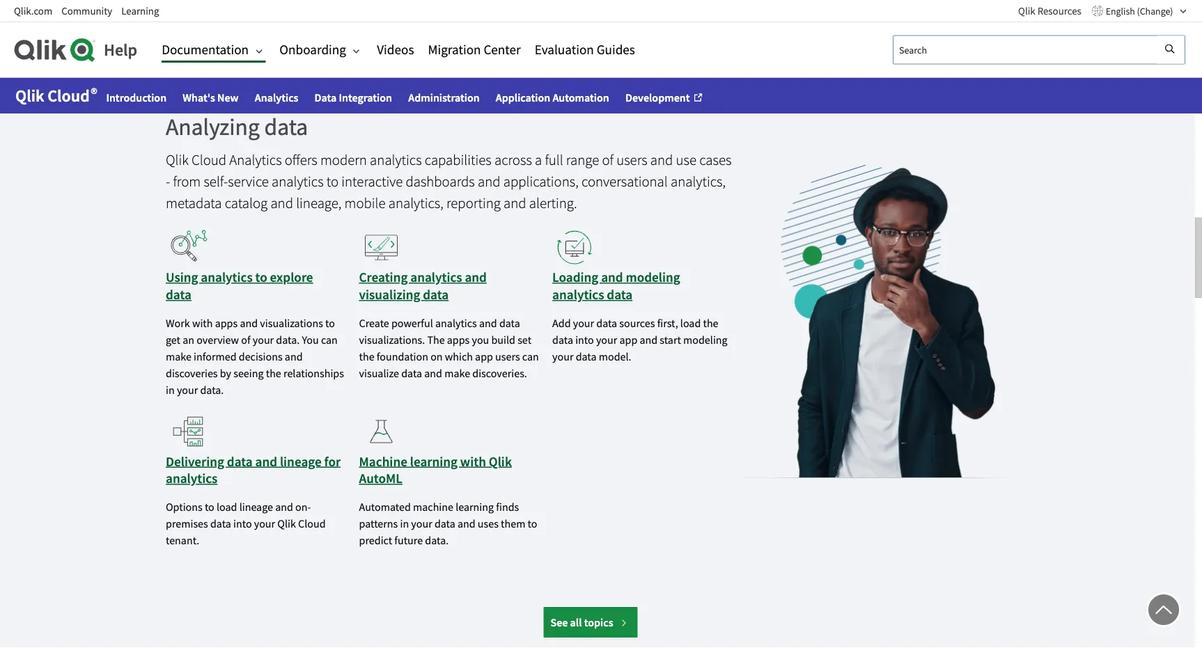 Task type: vqa. For each thing, say whether or not it's contained in the screenshot.


Task type: locate. For each thing, give the bounding box(es) containing it.
1 horizontal spatial in
[[400, 517, 409, 531]]

powerful
[[392, 316, 433, 330]]

can
[[321, 333, 338, 347], [522, 350, 539, 364]]

in down discoveries
[[166, 383, 175, 397]]

1 vertical spatial apps
[[447, 333, 470, 347]]

to inside the offers modern analytics capabilities across a full range of users and use cases - from self-service analytics to interactive dashboards and applications, conversational analytics, metadata catalog and lineage, mobile analytics, reporting and alerting.
[[327, 173, 339, 191]]

apps up which
[[447, 333, 470, 347]]

lineage inside the options to load lineage and on- premises data into your qlik cloud tenant.
[[239, 501, 273, 515]]

data up sources
[[607, 287, 633, 303]]

by
[[220, 367, 231, 381]]

with
[[192, 316, 213, 330], [460, 453, 486, 470]]

conversational
[[582, 173, 668, 191]]

create powerful analytics and data visualizations. the apps you build set the foundation on which app users can visualize data and make discoveries.
[[359, 316, 539, 381]]

1 horizontal spatial data.
[[276, 333, 300, 347]]

analytics, down the use
[[671, 173, 726, 191]]

app inside add your data sources first, load the data into your app and start modeling your data model.
[[620, 333, 638, 347]]

data.
[[276, 333, 300, 347], [200, 383, 224, 397], [425, 534, 449, 548]]

analytics up the visualizing
[[411, 269, 462, 286]]

0 vertical spatial analytics
[[255, 91, 298, 105]]

1 horizontal spatial of
[[602, 151, 614, 169]]

qlik resources
[[1019, 4, 1082, 17]]

0 horizontal spatial can
[[321, 333, 338, 347]]

into inside the options to load lineage and on- premises data into your qlik cloud tenant.
[[233, 517, 252, 531]]

1 vertical spatial into
[[233, 517, 252, 531]]

your inside the options to load lineage and on- premises data into your qlik cloud tenant.
[[254, 517, 275, 531]]

data down using
[[166, 287, 192, 303]]

finds
[[496, 501, 519, 515]]

documentation
[[162, 41, 249, 58]]

0 vertical spatial modeling
[[626, 269, 681, 286]]

analytics up service
[[229, 151, 282, 169]]

1 vertical spatial the
[[359, 350, 375, 364]]

0 vertical spatial can
[[321, 333, 338, 347]]

1 vertical spatial make
[[445, 367, 470, 381]]

qlik inside the options to load lineage and on- premises data into your qlik cloud tenant.
[[277, 517, 296, 531]]

a
[[535, 151, 542, 169]]

2 horizontal spatial the
[[703, 316, 719, 330]]

the
[[427, 333, 445, 347]]

0 horizontal spatial data.
[[200, 383, 224, 397]]

2 vertical spatial data.
[[425, 534, 449, 548]]

load inside the options to load lineage and on- premises data into your qlik cloud tenant.
[[217, 501, 237, 515]]

1 horizontal spatial lineage
[[280, 453, 322, 470]]

0 horizontal spatial modeling
[[626, 269, 681, 286]]

cloud down the on-
[[298, 517, 326, 531]]

foundation
[[377, 350, 428, 364]]

0 vertical spatial in
[[166, 383, 175, 397]]

lineage
[[280, 453, 322, 470], [239, 501, 273, 515]]

1 horizontal spatial into
[[576, 333, 594, 347]]

load
[[681, 316, 701, 330], [217, 501, 237, 515]]

with up an
[[192, 316, 213, 330]]

the right first, on the right of the page
[[703, 316, 719, 330]]

0 horizontal spatial in
[[166, 383, 175, 397]]

analytics
[[370, 151, 422, 169], [272, 173, 324, 191], [201, 269, 253, 286], [411, 269, 462, 286], [553, 287, 604, 303], [435, 316, 477, 330], [166, 471, 218, 488]]

1 horizontal spatial modeling
[[684, 333, 728, 347]]

data right the delivering
[[227, 453, 253, 470]]

0 vertical spatial with
[[192, 316, 213, 330]]

visualize
[[359, 367, 399, 381]]

analytics, down the dashboards
[[389, 194, 444, 213]]

to inside the options to load lineage and on- premises data into your qlik cloud tenant.
[[205, 501, 214, 515]]

model.
[[599, 350, 632, 364]]

1 vertical spatial modeling
[[684, 333, 728, 347]]

2 horizontal spatial cloud
[[298, 517, 326, 531]]

analytics
[[255, 91, 298, 105], [229, 151, 282, 169]]

delivering data and lineage for analytics
[[166, 453, 341, 488]]

analytics up the
[[435, 316, 477, 330]]

into inside add your data sources first, load the data into your app and start modeling your data model.
[[576, 333, 594, 347]]

modeling inside loading and modeling analytics data
[[626, 269, 681, 286]]

0 vertical spatial make
[[166, 350, 192, 364]]

learning up uses
[[456, 501, 494, 515]]

lineage for load
[[239, 501, 273, 515]]

qlik down the on-
[[277, 517, 296, 531]]

apps inside work with apps and visualizations to get an overview of your data. you can make informed decisions and discoveries by seeing the relationships in your data.
[[215, 316, 238, 330]]

and inside "delivering data and lineage for analytics"
[[255, 453, 277, 470]]

1 vertical spatial of
[[241, 333, 251, 347]]

using
[[166, 269, 198, 286]]

1 horizontal spatial app
[[620, 333, 638, 347]]

and
[[651, 151, 673, 169], [478, 173, 501, 191], [271, 194, 293, 213], [504, 194, 526, 213], [465, 269, 487, 286], [601, 269, 623, 286], [240, 316, 258, 330], [479, 316, 497, 330], [640, 333, 658, 347], [285, 350, 303, 364], [425, 367, 442, 381], [255, 453, 277, 470], [275, 501, 293, 515], [458, 517, 476, 531]]

0 vertical spatial into
[[576, 333, 594, 347]]

for
[[324, 453, 341, 470]]

data integration
[[315, 91, 392, 105]]

to down modern in the left of the page
[[327, 173, 339, 191]]

1 vertical spatial app
[[475, 350, 493, 364]]

app inside create powerful analytics and data visualizations. the apps you build set the foundation on which app users can visualize data and make discoveries.
[[475, 350, 493, 364]]

lineage inside "delivering data and lineage for analytics"
[[280, 453, 322, 470]]

with up uses
[[460, 453, 486, 470]]

0 horizontal spatial of
[[241, 333, 251, 347]]

1 vertical spatial analytics,
[[389, 194, 444, 213]]

into right set
[[576, 333, 594, 347]]

migration center link
[[428, 40, 521, 60]]

0 vertical spatial apps
[[215, 316, 238, 330]]

onboarding
[[280, 41, 346, 58]]

data down the foundation
[[401, 367, 422, 381]]

1 horizontal spatial load
[[681, 316, 701, 330]]

visualizing
[[359, 287, 420, 303]]

qlik for qlik resources
[[1019, 4, 1036, 17]]

learning up machine
[[410, 453, 458, 470]]

users down build on the left bottom
[[495, 350, 520, 364]]

evaluation guides link
[[535, 40, 635, 60]]

lineage left for
[[280, 453, 322, 470]]

videos link
[[377, 40, 414, 60]]

1 horizontal spatial apps
[[447, 333, 470, 347]]

0 horizontal spatial apps
[[215, 316, 238, 330]]

0 vertical spatial the
[[703, 316, 719, 330]]

analytics right using
[[201, 269, 253, 286]]

to inside automated machine learning finds patterns in your data and uses them to predict future data.
[[528, 517, 537, 531]]

analytics inside create powerful analytics and data visualizations. the apps you build set the foundation on which app users can visualize data and make discoveries.
[[435, 316, 477, 330]]

data. down visualizations
[[276, 333, 300, 347]]

learning inside automated machine learning finds patterns in your data and uses them to predict future data.
[[456, 501, 494, 515]]

load right first, on the right of the page
[[681, 316, 701, 330]]

development
[[626, 91, 690, 105]]

can down set
[[522, 350, 539, 364]]

analytics down the delivering
[[166, 471, 218, 488]]

lineage down "delivering data and lineage for analytics"
[[239, 501, 273, 515]]

0 horizontal spatial make
[[166, 350, 192, 364]]

0 horizontal spatial the
[[266, 367, 281, 381]]

of right the range
[[602, 151, 614, 169]]

1 horizontal spatial cloud
[[192, 151, 227, 169]]

-
[[166, 173, 170, 191]]

1 vertical spatial cloud
[[192, 151, 227, 169]]

the down decisions
[[266, 367, 281, 381]]

1 vertical spatial lineage
[[239, 501, 273, 515]]

2 vertical spatial the
[[266, 367, 281, 381]]

creating
[[359, 269, 408, 286]]

1 vertical spatial can
[[522, 350, 539, 364]]

0 horizontal spatial users
[[495, 350, 520, 364]]

of up decisions
[[241, 333, 251, 347]]

to right them
[[528, 517, 537, 531]]

0 horizontal spatial lineage
[[239, 501, 273, 515]]

videos
[[377, 41, 414, 58]]

in up future
[[400, 517, 409, 531]]

0 horizontal spatial into
[[233, 517, 252, 531]]

the up "visualize"
[[359, 350, 375, 364]]

0 horizontal spatial app
[[475, 350, 493, 364]]

data. inside automated machine learning finds patterns in your data and uses them to predict future data.
[[425, 534, 449, 548]]

cloud
[[48, 85, 90, 106], [192, 151, 227, 169], [298, 517, 326, 531]]

0 vertical spatial app
[[620, 333, 638, 347]]

modeling right start
[[684, 333, 728, 347]]

qlik for qlik cloud analytics
[[166, 151, 189, 169]]

data right premises
[[210, 517, 231, 531]]

development link
[[626, 91, 703, 105]]

1 horizontal spatial can
[[522, 350, 539, 364]]

qlik for qlik automl
[[489, 453, 512, 470]]

data inside "delivering data and lineage for analytics"
[[227, 453, 253, 470]]

data left sources
[[597, 316, 617, 330]]

users inside create powerful analytics and data visualizations. the apps you build set the foundation on which app users can visualize data and make discoveries.
[[495, 350, 520, 364]]

1 vertical spatial learning
[[456, 501, 494, 515]]

data left the model.
[[576, 350, 597, 364]]

analytics down the loading
[[553, 287, 604, 303]]

make down the get
[[166, 350, 192, 364]]

analyzing
[[166, 112, 260, 141]]

can right the you
[[321, 333, 338, 347]]

work with apps and visualizations to get an overview of your data. you can make informed decisions and discoveries by seeing the relationships in your data.
[[166, 316, 344, 397]]

new
[[217, 91, 239, 105]]

qlik left resources
[[1019, 4, 1036, 17]]

your down machine
[[411, 517, 432, 531]]

0 horizontal spatial load
[[217, 501, 237, 515]]

data up powerful
[[423, 287, 449, 303]]

data. right future
[[425, 534, 449, 548]]

1 vertical spatial users
[[495, 350, 520, 364]]

to left explore
[[255, 269, 267, 286]]

data down machine
[[435, 517, 455, 531]]

to right options
[[205, 501, 214, 515]]

and inside the options to load lineage and on- premises data into your qlik cloud tenant.
[[275, 501, 293, 515]]

from
[[173, 173, 201, 191]]

2 vertical spatial cloud
[[298, 517, 326, 531]]

seeing
[[234, 367, 264, 381]]

make inside create powerful analytics and data visualizations. the apps you build set the foundation on which app users can visualize data and make discoveries.
[[445, 367, 470, 381]]

0 vertical spatial load
[[681, 316, 701, 330]]

loading
[[553, 269, 599, 286]]

into down "delivering data and lineage for analytics"
[[233, 517, 252, 531]]

modeling up first, on the right of the page
[[626, 269, 681, 286]]

full
[[545, 151, 563, 169]]

your down "delivering data and lineage for analytics" link
[[254, 517, 275, 531]]

analytics right new
[[255, 91, 298, 105]]

qlik up the finds
[[489, 453, 512, 470]]

in inside work with apps and visualizations to get an overview of your data. you can make informed decisions and discoveries by seeing the relationships in your data.
[[166, 383, 175, 397]]

explore
[[270, 269, 313, 286]]

1 vertical spatial load
[[217, 501, 237, 515]]

on-
[[295, 501, 311, 515]]

1 horizontal spatial with
[[460, 453, 486, 470]]

build
[[492, 333, 516, 347]]

qlik resources link
[[1015, 0, 1085, 22]]

into
[[576, 333, 594, 347], [233, 517, 252, 531]]

to inside work with apps and visualizations to get an overview of your data. you can make informed decisions and discoveries by seeing the relationships in your data.
[[325, 316, 335, 330]]

apps
[[215, 316, 238, 330], [447, 333, 470, 347]]

machine
[[359, 453, 407, 470]]

cloud for qlik cloud analytics
[[192, 151, 227, 169]]

users inside the offers modern analytics capabilities across a full range of users and use cases - from self-service analytics to interactive dashboards and applications, conversational analytics, metadata catalog and lineage, mobile analytics, reporting and alerting.
[[617, 151, 648, 169]]

data inside the options to load lineage and on- premises data into your qlik cloud tenant.
[[210, 517, 231, 531]]

resources
[[1038, 4, 1082, 17]]

data. down by on the left bottom of page
[[200, 383, 224, 397]]

users up conversational
[[617, 151, 648, 169]]

0 horizontal spatial analytics,
[[389, 194, 444, 213]]

cloud down help link
[[48, 85, 90, 106]]

users
[[617, 151, 648, 169], [495, 350, 520, 364]]

migration
[[428, 41, 481, 58]]

cloud inside the options to load lineage and on- premises data into your qlik cloud tenant.
[[298, 517, 326, 531]]

make down which
[[445, 367, 470, 381]]

qlik for qlik cloud
[[15, 85, 44, 106]]

help
[[104, 39, 137, 60]]

apps up overview
[[215, 316, 238, 330]]

cloud for qlik cloud
[[48, 85, 90, 106]]

discoveries.
[[473, 367, 527, 381]]

1 vertical spatial with
[[460, 453, 486, 470]]

(change)
[[1137, 5, 1174, 17]]

delivering
[[166, 453, 224, 470]]

1 vertical spatial in
[[400, 517, 409, 531]]

cloud up the self-
[[192, 151, 227, 169]]

1 horizontal spatial analytics,
[[671, 173, 726, 191]]

load right options
[[217, 501, 237, 515]]

analytics inside using analytics to explore data
[[201, 269, 253, 286]]

app down sources
[[620, 333, 638, 347]]

to right visualizations
[[325, 316, 335, 330]]

qlik.com link
[[14, 4, 52, 17]]

get
[[166, 333, 180, 347]]

0 vertical spatial users
[[617, 151, 648, 169]]

creating analytics and visualizing data link
[[359, 269, 487, 303]]

1 horizontal spatial make
[[445, 367, 470, 381]]

the inside add your data sources first, load the data into your app and start modeling your data model.
[[703, 316, 719, 330]]

2 horizontal spatial data.
[[425, 534, 449, 548]]

your down discoveries
[[177, 383, 198, 397]]

predict
[[359, 534, 392, 548]]

analytics inside "delivering data and lineage for analytics"
[[166, 471, 218, 488]]

data inside loading and modeling analytics data
[[607, 287, 633, 303]]

introduction link
[[106, 91, 167, 105]]

of
[[602, 151, 614, 169], [241, 333, 251, 347]]

qlik inside qlik automl
[[489, 453, 512, 470]]

premises
[[166, 517, 208, 531]]

app down you
[[475, 350, 493, 364]]

0 horizontal spatial with
[[192, 316, 213, 330]]

qlik.com
[[14, 4, 52, 17]]

qlik down qlik help home image at left top
[[15, 85, 44, 106]]

administration link
[[408, 91, 480, 105]]

1 horizontal spatial users
[[617, 151, 648, 169]]

an
[[183, 333, 194, 347]]

you
[[472, 333, 489, 347]]

1 horizontal spatial the
[[359, 350, 375, 364]]

0 horizontal spatial cloud
[[48, 85, 90, 106]]

in inside automated machine learning finds patterns in your data and uses them to predict future data.
[[400, 517, 409, 531]]

set
[[518, 333, 532, 347]]

qlik up -
[[166, 151, 189, 169]]

0 vertical spatial cloud
[[48, 85, 90, 106]]

0 vertical spatial of
[[602, 151, 614, 169]]

qlik cloud analytics
[[166, 151, 282, 169]]

to
[[327, 173, 339, 191], [255, 269, 267, 286], [325, 316, 335, 330], [205, 501, 214, 515], [528, 517, 537, 531]]

0 vertical spatial lineage
[[280, 453, 322, 470]]

visualizations
[[260, 316, 323, 330]]

into for analytics
[[576, 333, 594, 347]]

start
[[660, 333, 681, 347]]

machine
[[413, 501, 454, 515]]



Task type: describe. For each thing, give the bounding box(es) containing it.
see all topics
[[551, 616, 613, 630]]

see
[[551, 616, 568, 630]]

analytics down offers
[[272, 173, 324, 191]]

with inside work with apps and visualizations to get an overview of your data. you can make informed decisions and discoveries by seeing the relationships in your data.
[[192, 316, 213, 330]]

options to load lineage and on- premises data into your qlik cloud tenant.
[[166, 501, 326, 548]]

mobile
[[345, 194, 386, 213]]

service
[[228, 173, 269, 191]]

analytics inside loading and modeling analytics data
[[553, 287, 604, 303]]

use
[[676, 151, 697, 169]]

and inside creating analytics and visualizing data
[[465, 269, 487, 286]]

the inside work with apps and visualizations to get an overview of your data. you can make informed decisions and discoveries by seeing the relationships in your data.
[[266, 367, 281, 381]]

on
[[431, 350, 443, 364]]

what's
[[183, 91, 215, 105]]

overview
[[197, 333, 239, 347]]

your inside automated machine learning finds patterns in your data and uses them to predict future data.
[[411, 517, 432, 531]]

capabilities
[[425, 151, 492, 169]]

applications,
[[504, 173, 579, 191]]

options
[[166, 501, 203, 515]]

english (change) button
[[1092, 4, 1189, 18]]

application automation link
[[496, 91, 609, 105]]

and inside add your data sources first, load the data into your app and start modeling your data model.
[[640, 333, 658, 347]]

make inside work with apps and visualizations to get an overview of your data. you can make informed decisions and discoveries by seeing the relationships in your data.
[[166, 350, 192, 364]]

integration
[[339, 91, 392, 105]]

1 vertical spatial data.
[[200, 383, 224, 397]]

them
[[501, 517, 526, 531]]

modern
[[320, 151, 367, 169]]

lineage,
[[296, 194, 342, 213]]

your up decisions
[[253, 333, 274, 347]]

work
[[166, 316, 190, 330]]

load inside add your data sources first, load the data into your app and start modeling your data model.
[[681, 316, 701, 330]]

delivering data and lineage for analytics link
[[166, 453, 341, 488]]

self-
[[204, 173, 228, 191]]

data inside using analytics to explore data
[[166, 287, 192, 303]]

range
[[566, 151, 599, 169]]

apps inside create powerful analytics and data visualizations. the apps you build set the foundation on which app users can visualize data and make discoveries.
[[447, 333, 470, 347]]

data inside creating analytics and visualizing data
[[423, 287, 449, 303]]

can inside create powerful analytics and data visualizations. the apps you build set the foundation on which app users can visualize data and make discoveries.
[[522, 350, 539, 364]]

across
[[495, 151, 532, 169]]

1 vertical spatial analytics
[[229, 151, 282, 169]]

0 vertical spatial analytics,
[[671, 173, 726, 191]]

the inside create powerful analytics and data visualizations. the apps you build set the foundation on which app users can visualize data and make discoveries.
[[359, 350, 375, 364]]

documentation link
[[162, 40, 266, 60]]

automl
[[359, 471, 403, 488]]

lineage for and
[[280, 453, 322, 470]]

can inside work with apps and visualizations to get an overview of your data. you can make informed decisions and discoveries by seeing the relationships in your data.
[[321, 333, 338, 347]]

and inside automated machine learning finds patterns in your data and uses them to predict future data.
[[458, 517, 476, 531]]

your up the model.
[[596, 333, 617, 347]]

add your data sources first, load the data into your app and start modeling your data model.
[[553, 316, 728, 364]]

english
[[1106, 5, 1136, 17]]

reporting
[[447, 194, 501, 213]]

your down add
[[553, 350, 574, 364]]

application
[[496, 91, 551, 105]]

what's new link
[[183, 91, 239, 105]]

modeling inside add your data sources first, load the data into your app and start modeling your data model.
[[684, 333, 728, 347]]

discoveries
[[166, 367, 218, 381]]

your right add
[[573, 316, 594, 330]]

all
[[570, 616, 582, 630]]

and inside loading and modeling analytics data
[[601, 269, 623, 286]]

to inside using analytics to explore data
[[255, 269, 267, 286]]

Search search field
[[894, 36, 1154, 64]]

analytics up interactive
[[370, 151, 422, 169]]

automation
[[553, 91, 609, 105]]

creating analytics and visualizing data
[[359, 269, 487, 303]]

application automation
[[496, 91, 609, 105]]

automated machine learning finds patterns in your data and uses them to predict future data.
[[359, 501, 537, 548]]

introduction
[[106, 91, 167, 105]]

data up build on the left bottom
[[499, 316, 520, 330]]

see all topics link
[[543, 607, 639, 639]]

offers modern analytics capabilities across a full range of users and use cases - from self-service analytics to interactive dashboards and applications, conversational analytics, metadata catalog and lineage, mobile analytics, reporting and alerting.
[[166, 151, 732, 213]]

relationships
[[284, 367, 344, 381]]

evaluation
[[535, 41, 594, 58]]

analytics inside creating analytics and visualizing data
[[411, 269, 462, 286]]

0 vertical spatial data.
[[276, 333, 300, 347]]

automated
[[359, 501, 411, 515]]

qlik automl
[[359, 453, 512, 488]]

data down add
[[553, 333, 573, 347]]

0 vertical spatial learning
[[410, 453, 458, 470]]

machine learning with
[[359, 453, 489, 470]]

interactive
[[342, 173, 403, 191]]

qlik help home image
[[6, 32, 104, 67]]

evaluation guides
[[535, 41, 635, 58]]

uses
[[478, 517, 499, 531]]

help link
[[6, 32, 148, 67]]

center
[[484, 41, 521, 58]]

first,
[[657, 316, 678, 330]]

of inside work with apps and visualizations to get an overview of your data. you can make informed decisions and discoveries by seeing the relationships in your data.
[[241, 333, 251, 347]]

analytics link
[[255, 91, 298, 105]]

data inside automated machine learning finds patterns in your data and uses them to predict future data.
[[435, 517, 455, 531]]

loading and modeling analytics data link
[[553, 269, 681, 303]]

patterns
[[359, 517, 398, 531]]

migration center
[[428, 41, 521, 58]]

learning link
[[121, 4, 159, 17]]

qlik cloud
[[15, 85, 90, 106]]

community
[[61, 4, 112, 17]]

which
[[445, 350, 473, 364]]

of inside the offers modern analytics capabilities across a full range of users and use cases - from self-service analytics to interactive dashboards and applications, conversational analytics, metadata catalog and lineage, mobile analytics, reporting and alerting.
[[602, 151, 614, 169]]

decisions
[[239, 350, 283, 364]]

onboarding link
[[280, 40, 363, 60]]

loading and modeling analytics data
[[553, 269, 681, 303]]

create
[[359, 316, 389, 330]]

analyzing data
[[166, 112, 308, 141]]

data down analytics link
[[264, 112, 308, 141]]

tenant.
[[166, 534, 199, 548]]

topics
[[584, 616, 613, 630]]

offers
[[285, 151, 318, 169]]

catalog
[[225, 194, 268, 213]]

data
[[315, 91, 337, 105]]

administration
[[408, 91, 480, 105]]

data integration link
[[315, 91, 392, 105]]

into for lineage
[[233, 517, 252, 531]]



